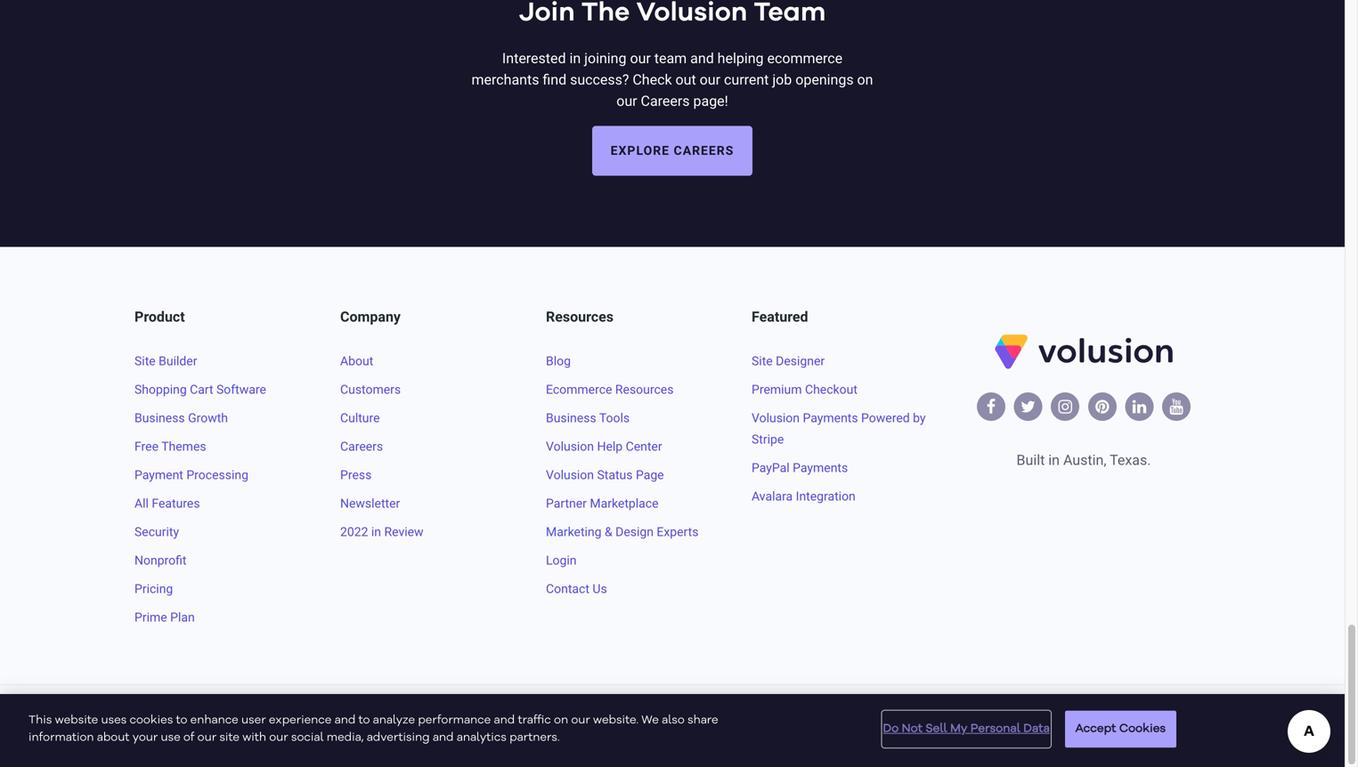 Task type: vqa. For each thing, say whether or not it's contained in the screenshot.
terms of service Link
yes



Task type: locate. For each thing, give the bounding box(es) containing it.
premium
[[752, 383, 802, 397]]

0 vertical spatial careers
[[641, 93, 690, 110]]

point
[[972, 713, 996, 725]]

premium checkout link
[[752, 383, 858, 397]]

advertising
[[367, 733, 430, 744]]

volusion down 6504
[[895, 732, 936, 745]]

1 vertical spatial resources
[[615, 383, 674, 397]]

to
[[176, 715, 187, 727], [359, 715, 370, 727]]

volusion payments powered by stripe
[[752, 411, 926, 447]]

in left joining
[[570, 50, 581, 67]]

our down terms
[[269, 733, 288, 744]]

6504
[[912, 713, 936, 725]]

1 business from the left
[[135, 411, 185, 426]]

avalara integration
[[752, 489, 856, 504]]

featured
[[752, 308, 808, 325]]

site up shopping
[[135, 354, 156, 369]]

site
[[219, 733, 240, 744]]

in right built
[[1049, 452, 1060, 469]]

volusion for volusion status page
[[546, 468, 594, 483]]

&
[[605, 525, 613, 540]]

press link
[[340, 468, 372, 483]]

software
[[216, 383, 266, 397]]

and down performance
[[433, 733, 454, 744]]

paypal payments link
[[752, 461, 848, 476]]

bridge
[[938, 713, 969, 725]]

austin
[[1066, 713, 1096, 725]]

of right "use"
[[183, 733, 195, 744]]

interested in joining our team and helping ecommerce merchants find success? check out our current job openings on our careers page!
[[472, 50, 873, 110]]

careers
[[641, 93, 690, 110], [340, 440, 383, 454]]

do
[[883, 724, 899, 735]]

culture
[[340, 411, 380, 426]]

n.a.,
[[1127, 732, 1149, 745]]

use
[[161, 733, 181, 744]]

marketing & design experts
[[546, 525, 699, 540]]

0 vertical spatial payments
[[803, 411, 858, 426]]

to up "use"
[[176, 715, 187, 727]]

our down check
[[617, 93, 637, 110]]

1 horizontal spatial in
[[570, 50, 581, 67]]

our
[[630, 50, 651, 67], [700, 71, 721, 88], [617, 93, 637, 110], [571, 715, 590, 727], [197, 733, 217, 744], [269, 733, 288, 744]]

our left website.
[[571, 715, 590, 727]]

volusion payments powered by stripe link
[[752, 411, 926, 447]]

find
[[543, 71, 567, 88]]

check
[[633, 71, 672, 88]]

sell
[[926, 724, 948, 735]]

0 horizontal spatial site
[[135, 354, 156, 369]]

© 2023 volusion, llc.
[[792, 713, 897, 725]]

volusion for volusion is a registered iso of wells fargo bank, n.a., concord, ca
[[895, 732, 936, 745]]

resources up blog
[[546, 308, 614, 325]]

1 horizontal spatial to
[[359, 715, 370, 727]]

texas.
[[1110, 452, 1151, 469]]

and up analytics
[[494, 715, 515, 727]]

2 business from the left
[[546, 411, 596, 426]]

2 vertical spatial in
[[371, 525, 381, 540]]

prime
[[135, 611, 167, 625]]

0 horizontal spatial resources
[[546, 308, 614, 325]]

personal
[[971, 724, 1021, 735]]

marketplace
[[590, 497, 659, 511]]

growth
[[188, 411, 228, 426]]

125
[[1045, 713, 1063, 725]]

payments inside volusion payments powered by stripe
[[803, 411, 858, 426]]

0 horizontal spatial in
[[371, 525, 381, 540]]

2022
[[340, 525, 368, 540]]

iso
[[1008, 732, 1025, 745]]

0 horizontal spatial on
[[554, 715, 568, 727]]

volusion help center
[[546, 440, 662, 454]]

1 horizontal spatial business
[[546, 411, 596, 426]]

designer
[[776, 354, 825, 369]]

not
[[902, 724, 923, 735]]

1 vertical spatial payments
[[793, 461, 848, 476]]

of inside this website uses cookies to enhance user experience and to analyze performance and traffic on our website. we also share information about your use of our site with our social media, advertising and analytics partners.
[[183, 733, 195, 744]]

volusion for volusion payments powered by stripe
[[752, 411, 800, 426]]

volusion status page link
[[546, 468, 664, 483]]

information
[[29, 733, 94, 744]]

0 vertical spatial in
[[570, 50, 581, 67]]

1 to from the left
[[176, 715, 187, 727]]

follow volusion on twitter image
[[1021, 399, 1036, 415]]

ecommerce resources
[[546, 383, 674, 397]]

0 horizontal spatial of
[[183, 733, 195, 744]]

careers link
[[340, 440, 383, 454]]

0 horizontal spatial to
[[176, 715, 187, 727]]

login link
[[546, 554, 577, 568]]

design
[[616, 525, 654, 540]]

culture link
[[340, 411, 380, 426]]

volusion up partner
[[546, 468, 594, 483]]

a
[[950, 732, 955, 745]]

1 horizontal spatial on
[[857, 71, 873, 88]]

bank,
[[1098, 732, 1124, 745]]

0 horizontal spatial careers
[[340, 440, 383, 454]]

features
[[152, 497, 200, 511]]

privacy policy
[[135, 709, 222, 726]]

llc.
[[876, 713, 897, 725]]

on right openings
[[857, 71, 873, 88]]

uses
[[101, 715, 127, 727]]

and up out
[[690, 50, 714, 67]]

wells
[[1040, 732, 1066, 745]]

volusion down business tools on the bottom
[[546, 440, 594, 454]]

of up social
[[294, 709, 307, 726]]

business down shopping
[[135, 411, 185, 426]]

success?
[[570, 71, 629, 88]]

payments down checkout
[[803, 411, 858, 426]]

careers down culture link
[[340, 440, 383, 454]]

careers down check
[[641, 93, 690, 110]]

our down enhance on the bottom of page
[[197, 733, 217, 744]]

security link
[[135, 525, 179, 540]]

1 vertical spatial in
[[1049, 452, 1060, 469]]

is
[[939, 732, 947, 745]]

resources
[[546, 308, 614, 325], [615, 383, 674, 397]]

contact
[[546, 582, 590, 597]]

partners.
[[510, 733, 560, 744]]

78730
[[1114, 713, 1144, 725]]

site builder
[[135, 354, 197, 369]]

security
[[135, 525, 179, 540]]

resources up tools
[[615, 383, 674, 397]]

careers
[[674, 143, 734, 158]]

traffic
[[518, 715, 551, 727]]

payments up the integration
[[793, 461, 848, 476]]

1 horizontal spatial careers
[[641, 93, 690, 110]]

follow volusion on instagram image
[[1059, 399, 1072, 415]]

of right iso
[[1028, 732, 1037, 745]]

0 vertical spatial resources
[[546, 308, 614, 325]]

integration
[[796, 489, 856, 504]]

austin,
[[1064, 452, 1107, 469]]

share
[[688, 715, 718, 727]]

our up page! at top right
[[700, 71, 721, 88]]

of
[[294, 709, 307, 726], [1028, 732, 1037, 745], [183, 733, 195, 744]]

helping
[[718, 50, 764, 67]]

1 vertical spatial careers
[[340, 440, 383, 454]]

prime plan
[[135, 611, 195, 625]]

business down ecommerce
[[546, 411, 596, 426]]

volusion for volusion help center
[[546, 440, 594, 454]]

volusion
[[752, 411, 800, 426], [546, 440, 594, 454], [546, 468, 594, 483], [895, 732, 936, 745]]

united states
[[1147, 713, 1211, 725]]

on right traffic
[[554, 715, 568, 727]]

1 horizontal spatial site
[[752, 354, 773, 369]]

page!
[[693, 93, 728, 110]]

volusion inside volusion payments powered by stripe
[[752, 411, 800, 426]]

0 vertical spatial on
[[857, 71, 873, 88]]

0 horizontal spatial business
[[135, 411, 185, 426]]

in inside interested in joining our team and helping ecommerce merchants find success? check out our current job openings on our careers page!
[[570, 50, 581, 67]]

free themes link
[[135, 440, 206, 454]]

built
[[1017, 452, 1045, 469]]

volusion up stripe
[[752, 411, 800, 426]]

site
[[135, 354, 156, 369], [752, 354, 773, 369]]

to up media, at the left bottom
[[359, 715, 370, 727]]

prime plan link
[[135, 611, 195, 625]]

2 site from the left
[[752, 354, 773, 369]]

joining
[[584, 50, 627, 67]]

2 horizontal spatial in
[[1049, 452, 1060, 469]]

1 horizontal spatial of
[[294, 709, 307, 726]]

1 site from the left
[[135, 354, 156, 369]]

avalara integration link
[[752, 489, 856, 504]]

user
[[241, 715, 266, 727]]

and
[[690, 50, 714, 67], [335, 715, 356, 727], [494, 715, 515, 727], [433, 733, 454, 744]]

in right 2022 on the bottom left of page
[[371, 525, 381, 540]]

business for product
[[135, 411, 185, 426]]

site up premium
[[752, 354, 773, 369]]

2 horizontal spatial of
[[1028, 732, 1037, 745]]

business tools
[[546, 411, 630, 426]]

on inside this website uses cookies to enhance user experience and to analyze performance and traffic on our website. we also share information about your use of our site with our social media, advertising and analytics partners.
[[554, 715, 568, 727]]

1 vertical spatial on
[[554, 715, 568, 727]]



Task type: describe. For each thing, give the bounding box(es) containing it.
in for austin,
[[1049, 452, 1060, 469]]

service
[[311, 709, 357, 726]]

free
[[135, 440, 159, 454]]

shopping cart software
[[135, 383, 266, 397]]

and inside interested in joining our team and helping ecommerce merchants find success? check out our current job openings on our careers page!
[[690, 50, 714, 67]]

in for review
[[371, 525, 381, 540]]

analytics
[[457, 733, 507, 744]]

with
[[242, 733, 266, 744]]

job
[[773, 71, 792, 88]]

accept cookies button
[[1065, 711, 1177, 749]]

review
[[384, 525, 424, 540]]

explore careers link
[[592, 126, 753, 176]]

payments for volusion
[[803, 411, 858, 426]]

customers link
[[340, 383, 401, 397]]

careers inside interested in joining our team and helping ecommerce merchants find success? check out our current job openings on our careers page!
[[641, 93, 690, 110]]

privacy alert dialog
[[0, 695, 1345, 768]]

marketing
[[546, 525, 602, 540]]

volusion help center link
[[546, 440, 662, 454]]

terms
[[251, 709, 291, 726]]

concord,
[[1152, 732, 1194, 745]]

newsletter
[[340, 497, 400, 511]]

registered
[[958, 732, 1006, 745]]

about
[[340, 354, 373, 369]]

payment processing link
[[135, 468, 248, 483]]

explore
[[611, 143, 670, 158]]

site for featured
[[752, 354, 773, 369]]

2022 in review link
[[340, 525, 424, 540]]

we
[[642, 715, 659, 727]]

performance
[[418, 715, 491, 727]]

2022 in review
[[340, 525, 424, 540]]

login
[[546, 554, 577, 568]]

site for product
[[135, 354, 156, 369]]

fargo
[[1068, 732, 1096, 745]]

nonprofit link
[[135, 554, 187, 568]]

payment
[[135, 468, 183, 483]]

status
[[597, 468, 633, 483]]

cart
[[190, 383, 213, 397]]

data
[[1024, 724, 1050, 735]]

payment processing
[[135, 468, 248, 483]]

built in austin, texas.
[[1017, 452, 1151, 469]]

our up check
[[630, 50, 651, 67]]

tx
[[1099, 713, 1112, 725]]

ecommerce
[[767, 50, 843, 67]]

payments for paypal
[[793, 461, 848, 476]]

tools
[[599, 411, 630, 426]]

and up media, at the left bottom
[[335, 715, 356, 727]]

business growth
[[135, 411, 228, 426]]

center
[[626, 440, 662, 454]]

volusion status page
[[546, 468, 664, 483]]

your
[[132, 733, 158, 744]]

cookies
[[1120, 724, 1166, 735]]

paypal payments
[[752, 461, 848, 476]]

analyze
[[373, 715, 415, 727]]

company
[[340, 308, 401, 325]]

newsletter link
[[340, 497, 400, 511]]

out
[[676, 71, 696, 88]]

site builder link
[[135, 354, 197, 369]]

2 to from the left
[[359, 715, 370, 727]]

accept
[[1076, 724, 1117, 735]]

policy
[[184, 709, 222, 726]]

do not sell my personal data
[[883, 724, 1050, 735]]

avalara
[[752, 489, 793, 504]]

accept cookies
[[1076, 724, 1166, 735]]

ste
[[1027, 713, 1042, 725]]

follow volusion on linkedin image
[[1133, 399, 1147, 415]]

partner
[[546, 497, 587, 511]]

media,
[[327, 733, 364, 744]]

ca
[[1197, 732, 1211, 745]]

ecommerce
[[546, 383, 612, 397]]

cookies
[[130, 715, 173, 727]]

follow volusion on facebook image
[[987, 399, 996, 415]]

privacy
[[135, 709, 181, 726]]

do not sell my personal data button
[[883, 712, 1050, 748]]

experts
[[657, 525, 699, 540]]

follow volusion on youtube image
[[1170, 399, 1184, 415]]

business for resources
[[546, 411, 596, 426]]

website
[[55, 715, 98, 727]]

ecommerce software by volusion image
[[992, 332, 1176, 385]]

business growth link
[[135, 411, 228, 426]]

product
[[135, 308, 185, 325]]

privacy policy link
[[135, 709, 222, 726]]

partner marketplace link
[[546, 497, 659, 511]]

this
[[29, 715, 52, 727]]

themes
[[161, 440, 206, 454]]

free themes
[[135, 440, 206, 454]]

plan
[[170, 611, 195, 625]]

on inside interested in joining our team and helping ecommerce merchants find success? check out our current job openings on our careers page!
[[857, 71, 873, 88]]

ecommerce resources link
[[546, 383, 674, 397]]

follow volusion on pinterest image
[[1096, 399, 1109, 415]]

1 horizontal spatial resources
[[615, 383, 674, 397]]

blog link
[[546, 354, 571, 369]]

in for joining
[[570, 50, 581, 67]]



